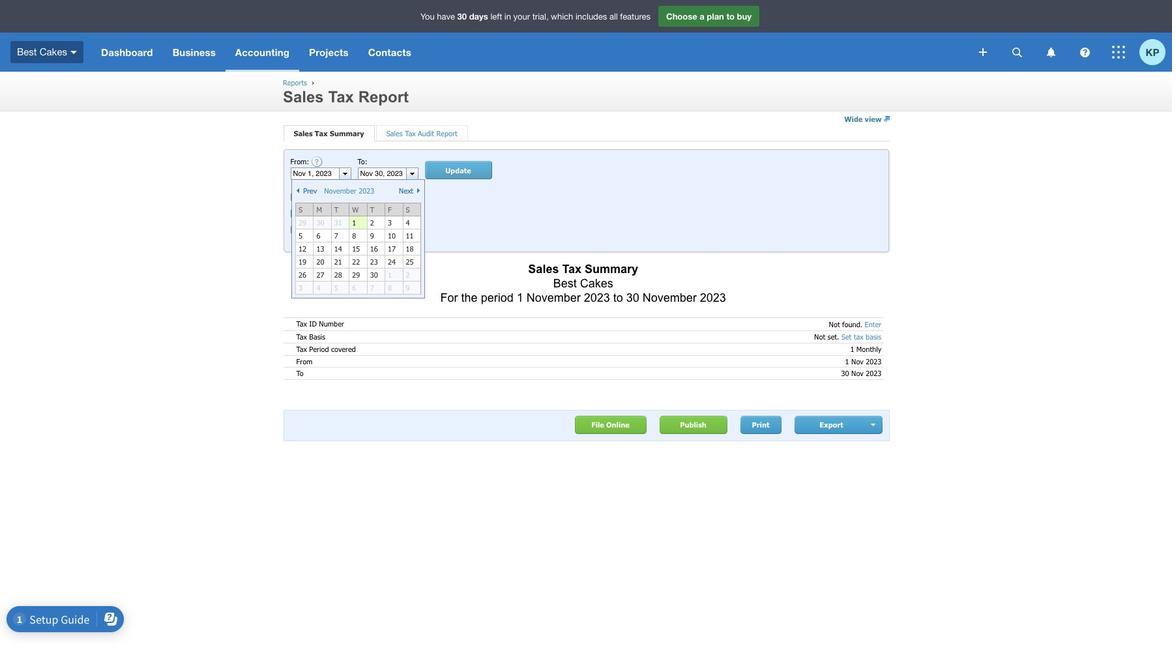 Task type: describe. For each thing, give the bounding box(es) containing it.
print link
[[740, 416, 781, 434]]

24 link
[[385, 256, 403, 269]]

sales tax audit report
[[386, 129, 457, 138]]

update
[[445, 166, 471, 175]]

2023 inside button
[[359, 186, 374, 195]]

accounting
[[235, 46, 289, 58]]

18 link
[[403, 243, 420, 256]]

2 svg image from the left
[[1080, 47, 1090, 57]]

in
[[504, 12, 511, 22]]

2 t from the left
[[370, 205, 374, 214]]

19 link
[[295, 256, 313, 269]]

file
[[591, 421, 604, 429]]

0 vertical spatial 29
[[299, 218, 306, 227]]

0 vertical spatial 5 link
[[295, 229, 313, 243]]

7 for leftmost 7 link
[[334, 231, 338, 240]]

1 vertical spatial 1 link
[[385, 269, 403, 282]]

15 link
[[349, 243, 367, 256]]

banner containing kp
[[0, 0, 1172, 72]]

best inside popup button
[[17, 46, 37, 57]]

file online link
[[575, 416, 646, 434]]

18
[[406, 244, 414, 253]]

0 vertical spatial 5
[[299, 231, 302, 240]]

cakes inside sales tax summary best cakes for the period 1 november 2023 to 30 november 2023
[[580, 277, 613, 290]]

1 vertical spatial 4
[[316, 284, 320, 292]]

16 link
[[367, 243, 385, 256]]

sales tax summary
[[294, 129, 364, 138]]

account
[[331, 225, 357, 234]]

1 vertical spatial 9 link
[[403, 282, 420, 295]]

2 s from the left
[[406, 205, 410, 214]]

10 link
[[385, 229, 403, 243]]

1 horizontal spatial 29 link
[[349, 269, 367, 282]]

16
[[370, 244, 378, 253]]

basis
[[866, 333, 882, 341]]

›
[[312, 78, 314, 87]]

reports
[[283, 78, 307, 87]]

from
[[296, 357, 312, 365]]

dashboard link
[[91, 33, 163, 72]]

31
[[334, 218, 342, 227]]

sales tax summary link
[[294, 129, 364, 138]]

show by tax component
[[302, 209, 381, 217]]

file online
[[591, 421, 630, 429]]

0 horizontal spatial 2
[[370, 218, 374, 227]]

6 for left 6 link
[[316, 231, 320, 240]]

1 horizontal spatial 7 link
[[367, 282, 385, 295]]

21 link
[[331, 256, 349, 269]]

3 for right '3' link
[[388, 218, 392, 227]]

kp button
[[1140, 33, 1172, 72]]

days
[[469, 11, 488, 22]]

from:
[[290, 157, 309, 166]]

for
[[440, 291, 458, 304]]

25 link
[[403, 256, 420, 269]]

17 link
[[385, 243, 403, 256]]

component
[[344, 209, 381, 217]]

0 horizontal spatial 8 link
[[349, 229, 367, 243]]

26
[[299, 271, 306, 279]]

to inside banner
[[727, 11, 735, 22]]

sales for sales tax summary
[[294, 129, 313, 138]]

w
[[352, 205, 359, 214]]

covered
[[331, 345, 356, 353]]

a
[[700, 11, 705, 22]]

to:
[[358, 157, 367, 166]]

tax inside sales tax summary best cakes for the period 1 november 2023 to 30 november 2023
[[562, 263, 582, 276]]

print
[[752, 421, 770, 429]]

26 link
[[295, 269, 313, 282]]

8 for the bottommost 8 link
[[388, 284, 392, 292]]

best cakes
[[17, 46, 67, 57]]

1 horizontal spatial report
[[436, 129, 457, 138]]

3 for the leftmost '3' link
[[299, 284, 302, 292]]

tax id number
[[296, 320, 344, 328]]

update link
[[425, 161, 492, 179]]

0 horizontal spatial 9 link
[[367, 229, 385, 243]]

nov for 30
[[851, 369, 864, 378]]

set.
[[828, 333, 839, 341]]

have
[[437, 12, 455, 22]]

17
[[388, 244, 396, 253]]

reports › sales tax report
[[283, 78, 409, 106]]

export options... image
[[871, 424, 877, 426]]

summary for sales tax summary best cakes for the period 1 november 2023 to 30 november 2023
[[585, 263, 638, 276]]

type
[[359, 225, 374, 234]]

tax
[[854, 333, 864, 341]]

2 horizontal spatial november
[[643, 291, 697, 304]]

1 vertical spatial 2 link
[[403, 269, 420, 282]]

8 for the leftmost 8 link
[[352, 231, 356, 240]]

7 for 7 link to the right
[[370, 284, 374, 292]]

kp
[[1146, 46, 1159, 58]]

30 inside sales tax summary best cakes for the period 1 november 2023 to 30 november 2023
[[626, 291, 639, 304]]

contacts button
[[358, 33, 421, 72]]

23
[[370, 258, 378, 266]]

projects button
[[299, 33, 358, 72]]

enter link
[[865, 320, 882, 328]]

business
[[173, 46, 216, 58]]

summary for sales tax summary
[[330, 129, 364, 138]]

to
[[296, 369, 304, 378]]

21
[[334, 258, 342, 266]]

1 down component on the left top of page
[[352, 218, 356, 227]]

not set. set tax basis
[[814, 333, 882, 341]]

f
[[388, 205, 392, 214]]

9 for the bottommost 9 link
[[406, 284, 410, 292]]

1 vertical spatial 5
[[334, 284, 338, 292]]

online
[[606, 421, 630, 429]]

28 link
[[331, 269, 349, 282]]

show for show by tax rate
[[302, 192, 319, 201]]

trial,
[[532, 12, 549, 22]]

you
[[420, 12, 435, 22]]

22 link
[[349, 256, 367, 269]]

1 vertical spatial 5 link
[[331, 282, 349, 295]]

set
[[841, 333, 852, 341]]



Task type: locate. For each thing, give the bounding box(es) containing it.
m
[[316, 205, 322, 214]]

1 horizontal spatial 4
[[406, 218, 410, 227]]

31 link
[[331, 216, 349, 229]]

3 link up 10 on the top left
[[385, 216, 403, 229]]

1 horizontal spatial 5
[[334, 284, 338, 292]]

0 horizontal spatial 3
[[299, 284, 302, 292]]

Show by Account Type checkbox
[[290, 226, 299, 234]]

1 vertical spatial by
[[322, 209, 329, 217]]

show
[[302, 192, 319, 201], [302, 209, 319, 217], [302, 225, 319, 234]]

november 2023 button
[[322, 185, 376, 196]]

1 vertical spatial 6
[[352, 284, 356, 292]]

to inside sales tax summary best cakes for the period 1 november 2023 to 30 november 2023
[[613, 291, 623, 304]]

0 vertical spatial 7
[[334, 231, 338, 240]]

id
[[309, 320, 317, 328]]

0 horizontal spatial best
[[17, 46, 37, 57]]

buy
[[737, 11, 752, 22]]

8 link down 24 link
[[385, 282, 403, 295]]

0 horizontal spatial svg image
[[1047, 47, 1055, 57]]

1 horizontal spatial 9
[[406, 284, 410, 292]]

1 vertical spatial 29 link
[[349, 269, 367, 282]]

tax basis
[[296, 332, 325, 341]]

show up m
[[302, 192, 319, 201]]

3 show from the top
[[302, 225, 319, 234]]

9 link down 25 link
[[403, 282, 420, 295]]

1 horizontal spatial 6
[[352, 284, 356, 292]]

1 nov 2023
[[845, 357, 882, 365]]

29 link up 12
[[295, 216, 313, 229]]

1 horizontal spatial 8
[[388, 284, 392, 292]]

1 t from the left
[[334, 205, 339, 214]]

set tax basis link
[[841, 333, 882, 341]]

1 nov from the top
[[851, 357, 864, 365]]

found.
[[842, 320, 863, 328]]

report right audit
[[436, 129, 457, 138]]

enter
[[865, 320, 882, 328]]

0 horizontal spatial 6 link
[[313, 229, 331, 243]]

report inside reports › sales tax report
[[358, 88, 409, 106]]

0 horizontal spatial 4
[[316, 284, 320, 292]]

not for not set. set tax basis
[[814, 333, 825, 341]]

cakes
[[40, 46, 67, 57], [580, 277, 613, 290]]

nov up the '30 nov 2023'
[[851, 357, 864, 365]]

1 vertical spatial 8
[[388, 284, 392, 292]]

0 vertical spatial 3
[[388, 218, 392, 227]]

t up 31 on the top left
[[334, 205, 339, 214]]

0 horizontal spatial november
[[324, 186, 356, 195]]

period
[[309, 345, 329, 353]]

1 vertical spatial summary
[[585, 263, 638, 276]]

9 up 16
[[370, 231, 374, 240]]

1 horizontal spatial summary
[[585, 263, 638, 276]]

0 vertical spatial 4 link
[[403, 216, 420, 229]]

3 down f
[[388, 218, 392, 227]]

11 link
[[403, 229, 420, 243]]

1 link down 24
[[385, 269, 403, 282]]

s down show by tax rate checkbox
[[299, 205, 303, 214]]

8 up 15
[[352, 231, 356, 240]]

9 for the left 9 link
[[370, 231, 374, 240]]

4 down 27
[[316, 284, 320, 292]]

not for not found. enter
[[829, 320, 840, 328]]

0 vertical spatial 3 link
[[385, 216, 403, 229]]

2023
[[359, 186, 374, 195], [584, 291, 610, 304], [700, 291, 726, 304], [866, 357, 882, 365], [866, 369, 882, 378]]

svg image inside best cakes popup button
[[70, 51, 77, 54]]

export
[[820, 421, 843, 429]]

best inside sales tax summary best cakes for the period 1 november 2023 to 30 november 2023
[[553, 277, 577, 290]]

cakes inside popup button
[[40, 46, 67, 57]]

number
[[319, 320, 344, 328]]

nov for 1
[[851, 357, 864, 365]]

29 link down 22
[[349, 269, 367, 282]]

1 horizontal spatial cakes
[[580, 277, 613, 290]]

0 vertical spatial nov
[[851, 357, 864, 365]]

4 up 11
[[406, 218, 410, 227]]

1 vertical spatial 9
[[406, 284, 410, 292]]

1 down 24
[[388, 271, 392, 279]]

5 up 12
[[299, 231, 302, 240]]

1 horizontal spatial 9 link
[[403, 282, 420, 295]]

9 down 25 link
[[406, 284, 410, 292]]

15
[[352, 244, 360, 253]]

Show by Tax Component checkbox
[[290, 209, 299, 218]]

1 horizontal spatial 2 link
[[403, 269, 420, 282]]

0 horizontal spatial summary
[[330, 129, 364, 138]]

0 vertical spatial 2
[[370, 218, 374, 227]]

0 horizontal spatial 29 link
[[295, 216, 313, 229]]

6 for the bottom 6 link
[[352, 284, 356, 292]]

1 show from the top
[[302, 192, 319, 201]]

the
[[461, 291, 478, 304]]

2
[[370, 218, 374, 227], [406, 271, 410, 279]]

1 link
[[349, 216, 367, 229], [385, 269, 403, 282]]

0 vertical spatial 2 link
[[367, 216, 385, 229]]

30 nov 2023
[[841, 369, 882, 378]]

2 by from the top
[[322, 209, 329, 217]]

2 link
[[367, 216, 385, 229], [403, 269, 420, 282]]

1 horizontal spatial t
[[370, 205, 374, 214]]

features
[[620, 12, 651, 22]]

0 horizontal spatial 8
[[352, 231, 356, 240]]

1 vertical spatial 8 link
[[385, 282, 403, 295]]

by up m
[[322, 192, 329, 201]]

1 vertical spatial nov
[[851, 369, 864, 378]]

0 vertical spatial 29 link
[[295, 216, 313, 229]]

0 vertical spatial 7 link
[[331, 229, 349, 243]]

0 vertical spatial 8 link
[[349, 229, 367, 243]]

30 link down m
[[313, 216, 331, 229]]

0 horizontal spatial t
[[334, 205, 339, 214]]

1 horizontal spatial 29
[[352, 271, 360, 279]]

0 horizontal spatial 7 link
[[331, 229, 349, 243]]

tax inside reports › sales tax report
[[328, 88, 354, 106]]

None text field
[[358, 168, 406, 179]]

show for show by tax component
[[302, 209, 319, 217]]

5 link
[[295, 229, 313, 243], [331, 282, 349, 295]]

0 horizontal spatial to
[[613, 291, 623, 304]]

sales for sales tax summary best cakes for the period 1 november 2023 to 30 november 2023
[[528, 263, 559, 276]]

None text field
[[291, 168, 339, 179]]

8 down 24 link
[[388, 284, 392, 292]]

report down "contacts" dropdown button
[[358, 88, 409, 106]]

1 svg image from the left
[[1047, 47, 1055, 57]]

s right f
[[406, 205, 410, 214]]

you have 30 days left in your trial, which includes all features
[[420, 11, 651, 22]]

7 link down 23 link
[[367, 282, 385, 295]]

1 vertical spatial to
[[613, 291, 623, 304]]

2 down 25
[[406, 271, 410, 279]]

2 down component on the left top of page
[[370, 218, 374, 227]]

Show by Tax Rate checkbox
[[290, 193, 299, 201]]

1 vertical spatial 4 link
[[313, 282, 331, 295]]

0 vertical spatial cakes
[[40, 46, 67, 57]]

0 horizontal spatial 30 link
[[313, 216, 331, 229]]

1 vertical spatial 7
[[370, 284, 374, 292]]

6 link up 13 on the left top of the page
[[313, 229, 331, 243]]

sales for sales tax audit report
[[386, 129, 403, 138]]

30 link down 23
[[367, 269, 385, 282]]

0 vertical spatial 1 link
[[349, 216, 367, 229]]

0 horizontal spatial cakes
[[40, 46, 67, 57]]

23 link
[[367, 256, 385, 269]]

7 link up 14 on the left of the page
[[331, 229, 349, 243]]

2 show from the top
[[302, 209, 319, 217]]

publish button
[[659, 416, 727, 434]]

by for show by tax component
[[322, 209, 329, 217]]

5 down '28'
[[334, 284, 338, 292]]

1 vertical spatial 6 link
[[349, 282, 367, 295]]

best
[[17, 46, 37, 57], [553, 277, 577, 290]]

audit
[[418, 129, 434, 138]]

tax
[[328, 88, 354, 106], [315, 129, 328, 138], [405, 129, 416, 138], [331, 192, 342, 201], [331, 209, 342, 217], [562, 263, 582, 276], [296, 320, 307, 328], [296, 332, 307, 341], [296, 345, 307, 353]]

sales tax audit report link
[[386, 129, 457, 138]]

13
[[316, 244, 324, 253]]

best cakes button
[[0, 33, 91, 72]]

12 link
[[295, 243, 313, 256]]

1 vertical spatial cakes
[[580, 277, 613, 290]]

1 horizontal spatial 2
[[406, 271, 410, 279]]

0 horizontal spatial s
[[299, 205, 303, 214]]

4
[[406, 218, 410, 227], [316, 284, 320, 292]]

14 link
[[331, 243, 349, 256]]

1 up the '30 nov 2023'
[[845, 357, 849, 365]]

period
[[481, 291, 513, 304]]

5 link down '28'
[[331, 282, 349, 295]]

6 down 22 link
[[352, 284, 356, 292]]

1 monthly
[[850, 345, 882, 353]]

1 horizontal spatial 1 link
[[385, 269, 403, 282]]

25
[[406, 258, 414, 266]]

0 horizontal spatial 2 link
[[367, 216, 385, 229]]

by for show by tax rate
[[322, 192, 329, 201]]

4 link
[[403, 216, 420, 229], [313, 282, 331, 295]]

6 up 13 on the left top of the page
[[316, 231, 320, 240]]

13 link
[[313, 243, 331, 256]]

1 vertical spatial 3 link
[[295, 282, 313, 295]]

3 link down 26
[[295, 282, 313, 295]]

9 link up 16
[[367, 229, 385, 243]]

0 horizontal spatial 6
[[316, 231, 320, 240]]

show by tax rate
[[302, 192, 359, 201]]

which
[[551, 12, 573, 22]]

3 link
[[385, 216, 403, 229], [295, 282, 313, 295]]

choose a plan to buy
[[666, 11, 752, 22]]

plan
[[707, 11, 724, 22]]

0 horizontal spatial 1 link
[[349, 216, 367, 229]]

nov down 1 nov 2023 at right
[[851, 369, 864, 378]]

0 horizontal spatial 29
[[299, 218, 306, 227]]

1 horizontal spatial to
[[727, 11, 735, 22]]

1 horizontal spatial svg image
[[1080, 47, 1090, 57]]

t right the "w"
[[370, 205, 374, 214]]

2 vertical spatial show
[[302, 225, 319, 234]]

not left set.
[[814, 333, 825, 341]]

1 vertical spatial 2
[[406, 271, 410, 279]]

1 vertical spatial 29
[[352, 271, 360, 279]]

0 vertical spatial by
[[322, 192, 329, 201]]

by down show by tax rate
[[322, 209, 329, 217]]

left
[[491, 12, 502, 22]]

1 inside sales tax summary best cakes for the period 1 november 2023 to 30 november 2023
[[517, 291, 523, 304]]

sales inside sales tax summary best cakes for the period 1 november 2023 to 30 november 2023
[[528, 263, 559, 276]]

0 horizontal spatial report
[[358, 88, 409, 106]]

1 horizontal spatial 30 link
[[367, 269, 385, 282]]

contacts
[[368, 46, 411, 58]]

includes
[[576, 12, 607, 22]]

banner
[[0, 0, 1172, 72]]

3
[[388, 218, 392, 227], [299, 284, 302, 292]]

1 vertical spatial best
[[553, 277, 577, 290]]

12
[[299, 244, 306, 253]]

4 link down 27
[[313, 282, 331, 295]]

7 down 23 link
[[370, 284, 374, 292]]

1 horizontal spatial 5 link
[[331, 282, 349, 295]]

0 horizontal spatial 4 link
[[313, 282, 331, 295]]

29 down 22 link
[[352, 271, 360, 279]]

1 right period at top left
[[517, 291, 523, 304]]

9 link
[[367, 229, 385, 243], [403, 282, 420, 295]]

5 link up 12
[[295, 229, 313, 243]]

6 link down 22 link
[[349, 282, 367, 295]]

0 vertical spatial best
[[17, 46, 37, 57]]

to
[[727, 11, 735, 22], [613, 291, 623, 304]]

show right show by account type checkbox
[[302, 225, 319, 234]]

november inside button
[[324, 186, 356, 195]]

7 link
[[331, 229, 349, 243], [367, 282, 385, 295]]

14
[[334, 244, 342, 253]]

publish
[[680, 421, 707, 429]]

rate
[[344, 192, 359, 201]]

27
[[316, 271, 324, 279]]

summary inside sales tax summary best cakes for the period 1 november 2023 to 30 november 2023
[[585, 263, 638, 276]]

0 vertical spatial 30 link
[[313, 216, 331, 229]]

3 by from the top
[[322, 225, 329, 234]]

basis
[[309, 332, 325, 341]]

1 link down the "w"
[[349, 216, 367, 229]]

svg image
[[1112, 46, 1125, 59], [1012, 47, 1022, 57], [979, 48, 987, 56], [70, 51, 77, 54]]

show for show by account type
[[302, 225, 319, 234]]

not up set.
[[829, 320, 840, 328]]

svg image
[[1047, 47, 1055, 57], [1080, 47, 1090, 57]]

0 horizontal spatial 3 link
[[295, 282, 313, 295]]

1 horizontal spatial 8 link
[[385, 282, 403, 295]]

0 horizontal spatial not
[[814, 333, 825, 341]]

by for show by account type
[[322, 225, 329, 234]]

2 nov from the top
[[851, 369, 864, 378]]

1 horizontal spatial not
[[829, 320, 840, 328]]

1 vertical spatial report
[[436, 129, 457, 138]]

0 vertical spatial report
[[358, 88, 409, 106]]

0 horizontal spatial 7
[[334, 231, 338, 240]]

show by account type
[[302, 225, 374, 234]]

1 horizontal spatial best
[[553, 277, 577, 290]]

8 link up 15
[[349, 229, 367, 243]]

24
[[388, 258, 396, 266]]

7 up 14 on the left of the page
[[334, 231, 338, 240]]

1 horizontal spatial 3
[[388, 218, 392, 227]]

1 horizontal spatial 7
[[370, 284, 374, 292]]

3 down 26
[[299, 284, 302, 292]]

1 down not set. set tax basis
[[850, 345, 854, 353]]

11
[[406, 231, 414, 240]]

1 vertical spatial 30 link
[[367, 269, 385, 282]]

0 vertical spatial show
[[302, 192, 319, 201]]

sales inside reports › sales tax report
[[283, 88, 324, 106]]

22
[[352, 258, 360, 266]]

0 horizontal spatial 5 link
[[295, 229, 313, 243]]

0 vertical spatial 6
[[316, 231, 320, 240]]

29 down show by tax component option
[[299, 218, 306, 227]]

0 vertical spatial 9 link
[[367, 229, 385, 243]]

1 vertical spatial not
[[814, 333, 825, 341]]

1 horizontal spatial november
[[527, 291, 581, 304]]

1 horizontal spatial 3 link
[[385, 216, 403, 229]]

choose
[[666, 11, 697, 22]]

20
[[316, 258, 324, 266]]

1 by from the top
[[322, 192, 329, 201]]

by
[[322, 192, 329, 201], [322, 209, 329, 217], [322, 225, 329, 234]]

4 link up 11
[[403, 216, 420, 229]]

show right show by tax component option
[[302, 209, 319, 217]]

1 s from the left
[[299, 205, 303, 214]]

all
[[609, 12, 618, 22]]

by left 31 on the top left
[[322, 225, 329, 234]]



Task type: vqa. For each thing, say whether or not it's contained in the screenshot.


